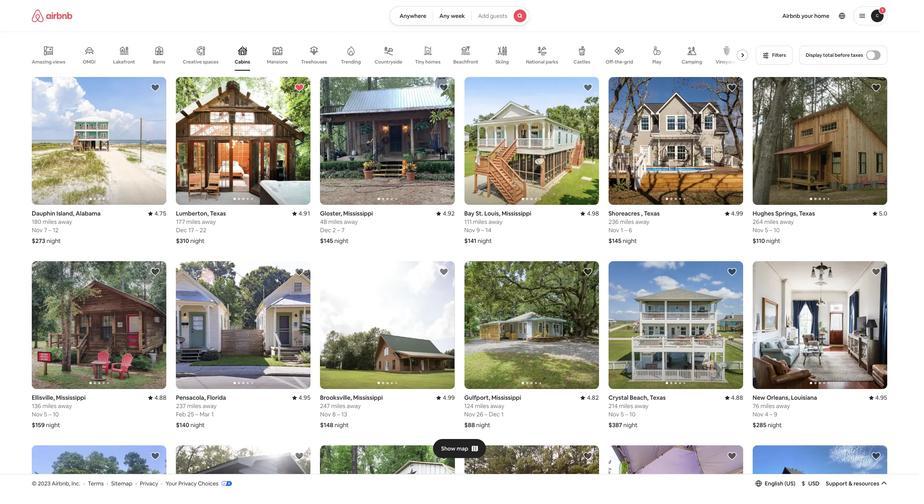 Task type: locate. For each thing, give the bounding box(es) containing it.
nov left 4
[[753, 411, 763, 418]]

$273
[[32, 237, 45, 245]]

nov inside crystal beach, texas 214 miles away nov 5 – 10 $387 night
[[608, 411, 619, 418]]

guests
[[490, 12, 507, 19]]

mississippi right brooksville,
[[353, 394, 383, 402]]

mississippi inside gloster, mississippi 48 miles away dec 2 – 7 $145 night
[[343, 210, 373, 217]]

cabins
[[235, 59, 250, 65]]

springs,
[[775, 210, 798, 217]]

1 horizontal spatial 4.99
[[731, 210, 743, 217]]

1 horizontal spatial 10
[[629, 411, 636, 418]]

2 horizontal spatial dec
[[489, 411, 500, 418]]

nov down 180
[[32, 226, 43, 234]]

None search field
[[390, 6, 529, 25]]

texas right beach,
[[650, 394, 666, 402]]

5.0 out of 5 average rating image
[[872, 210, 887, 217]]

texas inside the hughes springs, texas 264 miles away nov 5 – 10 $110 night
[[799, 210, 815, 217]]

– inside the hughes springs, texas 264 miles away nov 5 – 10 $110 night
[[769, 226, 772, 234]]

dec right 26
[[489, 411, 500, 418]]

add to wishlist: avinger, texas image
[[727, 452, 737, 461]]

gulfport, mississippi 124 miles away nov 26 – dec 1 $88 night
[[464, 394, 521, 429]]

add to wishlist: brooksville, mississippi image
[[439, 267, 448, 277]]

111
[[464, 218, 472, 226]]

7 inside dauphin island, alabama 180 miles away nov 7 – 12 $273 night
[[44, 226, 47, 234]]

– left 6
[[624, 226, 627, 234]]

– inside dauphin island, alabama 180 miles away nov 7 – 12 $273 night
[[48, 226, 51, 234]]

privacy right your
[[178, 480, 197, 487]]

away up "22"
[[202, 218, 216, 226]]

add to wishlist: homer, louisiana image
[[151, 452, 160, 461]]

new
[[753, 394, 765, 402]]

– down ellisville,
[[48, 411, 51, 418]]

$110
[[753, 237, 765, 245]]

texas inside crystal beach, texas 214 miles away nov 5 – 10 $387 night
[[650, 394, 666, 402]]

add to wishlist: pensacola, florida image
[[295, 267, 304, 277]]

night right $159
[[46, 421, 60, 429]]

miles down "st." at the top right of the page
[[473, 218, 487, 226]]

away up mar
[[203, 402, 217, 410]]

9 right 4
[[774, 411, 777, 418]]

4.88
[[154, 394, 166, 402], [731, 394, 743, 402]]

– inside new orleans, louisiana 76 miles away nov 4 – 9 $285 night
[[770, 411, 773, 418]]

10 down beach,
[[629, 411, 636, 418]]

group containing amazing views
[[32, 40, 751, 71]]

away down orleans,
[[776, 402, 790, 410]]

1 inside pensacola, florida 237 miles away feb 25 – mar 1 $140 night
[[211, 411, 214, 418]]

0 horizontal spatial $145
[[320, 237, 333, 245]]

add to wishlist: greenville, mississippi image
[[871, 452, 881, 461]]

– inside gulfport, mississippi 124 miles away nov 26 – dec 1 $88 night
[[485, 411, 488, 418]]

– right 17
[[195, 226, 198, 234]]

1 horizontal spatial dec
[[320, 226, 331, 234]]

0 vertical spatial 9
[[476, 226, 480, 234]]

1 horizontal spatial 4.95
[[875, 394, 887, 402]]

(us)
[[785, 480, 795, 487]]

1 horizontal spatial 4.95 out of 5 average rating image
[[869, 394, 887, 402]]

4.98
[[587, 210, 599, 217]]

5 inside the hughes springs, texas 264 miles away nov 5 – 10 $110 night
[[765, 226, 768, 234]]

add to wishlist: shoreacres , texas image
[[727, 83, 737, 93]]

away down beach,
[[635, 402, 649, 410]]

$ usd
[[802, 480, 820, 487]]

texas right ,
[[644, 210, 660, 217]]

4.88 out of 5 average rating image left new
[[725, 394, 743, 402]]

· right terms link
[[107, 480, 108, 487]]

5 for 214
[[621, 411, 624, 418]]

8
[[332, 411, 336, 418]]

play
[[652, 59, 661, 65]]

night down 13 at the left
[[335, 421, 349, 429]]

miles down lumberton,
[[186, 218, 200, 226]]

4.99 left gulfport, on the bottom
[[443, 394, 455, 402]]

– inside brooksville, mississippi 247 miles away nov 8 – 13 $148 night
[[337, 411, 340, 418]]

anywhere button
[[390, 6, 433, 25]]

english (us)
[[765, 480, 795, 487]]

1 4.95 out of 5 average rating image from the left
[[292, 394, 311, 402]]

1 vertical spatial 4.99
[[443, 394, 455, 402]]

4.99 left hughes
[[731, 210, 743, 217]]

map
[[457, 445, 468, 452]]

anywhere
[[400, 12, 426, 19]]

away right 136
[[58, 402, 72, 410]]

236
[[608, 218, 619, 226]]

total
[[823, 52, 834, 58]]

4.91 out of 5 average rating image
[[292, 210, 311, 217]]

add to wishlist: crystal beach, texas image
[[727, 267, 737, 277]]

180
[[32, 218, 41, 226]]

vineyards
[[716, 59, 738, 65]]

1 inside shoreacres , texas 236 miles away nov 1 – 6 $145 night
[[621, 226, 623, 234]]

1 inside gulfport, mississippi 124 miles away nov 26 – dec 1 $88 night
[[501, 411, 504, 418]]

1 horizontal spatial 4.88 out of 5 average rating image
[[725, 394, 743, 402]]

4.99
[[731, 210, 743, 217], [443, 394, 455, 402]]

0 horizontal spatial 4.88 out of 5 average rating image
[[148, 394, 166, 402]]

before
[[835, 52, 850, 58]]

dec left 2
[[320, 226, 331, 234]]

pensacola, florida 237 miles away feb 25 – mar 1 $140 night
[[176, 394, 226, 429]]

7 inside gloster, mississippi 48 miles away dec 2 – 7 $145 night
[[341, 226, 345, 234]]

nov down 214
[[608, 411, 619, 418]]

miles down ellisville,
[[42, 402, 57, 410]]

4.88 out of 5 average rating image left pensacola,
[[148, 394, 166, 402]]

3 · from the left
[[135, 480, 137, 487]]

0 horizontal spatial 7
[[44, 226, 47, 234]]

night down 25
[[190, 421, 205, 429]]

– inside ellisville, mississippi 136 miles away nov 5 – 10 $159 night
[[48, 411, 51, 418]]

texas right lumberton,
[[210, 210, 226, 217]]

4.95 for pensacola, florida 237 miles away feb 25 – mar 1 $140 night
[[299, 394, 311, 402]]

0 horizontal spatial 9
[[476, 226, 480, 234]]

away down springs,
[[780, 218, 794, 226]]

– inside pensacola, florida 237 miles away feb 25 – mar 1 $140 night
[[195, 411, 198, 418]]

mississippi inside ellisville, mississippi 136 miles away nov 5 – 10 $159 night
[[56, 394, 86, 402]]

2 4.95 out of 5 average rating image from the left
[[869, 394, 887, 402]]

0 horizontal spatial 4.95
[[299, 394, 311, 402]]

miles down shoreacres on the top
[[620, 218, 634, 226]]

night right $110
[[766, 237, 780, 245]]

264
[[753, 218, 763, 226]]

0 horizontal spatial dec
[[176, 226, 187, 234]]

– right 26
[[485, 411, 488, 418]]

miles inside brooksville, mississippi 247 miles away nov 8 – 13 $148 night
[[331, 402, 345, 410]]

1 horizontal spatial 5
[[621, 411, 624, 418]]

10 down springs,
[[774, 226, 780, 234]]

texas inside shoreacres , texas 236 miles away nov 1 – 6 $145 night
[[644, 210, 660, 217]]

mississippi inside gulfport, mississippi 124 miles away nov 26 – dec 1 $88 night
[[491, 394, 521, 402]]

show map button
[[433, 439, 486, 458]]

5 up $110
[[765, 226, 768, 234]]

crystal beach, texas 214 miles away nov 5 – 10 $387 night
[[608, 394, 666, 429]]

add to wishlist: coden, alabama image
[[295, 452, 304, 461]]

5 up $159
[[44, 411, 47, 418]]

5 up $387
[[621, 411, 624, 418]]

4.92
[[443, 210, 455, 217]]

dec down 177 in the top left of the page
[[176, 226, 187, 234]]

4.88 out of 5 average rating image
[[148, 394, 166, 402], [725, 394, 743, 402]]

add to wishlist: gulfport, mississippi image
[[583, 267, 593, 277]]

mississippi right gulfport, on the bottom
[[491, 394, 521, 402]]

4.82 out of 5 average rating image
[[581, 394, 599, 402]]

5
[[765, 226, 768, 234], [44, 411, 47, 418], [621, 411, 624, 418]]

dec inside the lumberton, texas 177 miles away dec 17 – 22 $310 night
[[176, 226, 187, 234]]

mississippi right louis,
[[502, 210, 531, 217]]

airbnb your home link
[[778, 8, 834, 24]]

– left "14"
[[481, 226, 484, 234]]

night right $387
[[623, 421, 638, 429]]

nov down 247
[[320, 411, 331, 418]]

miles up 2
[[328, 218, 343, 226]]

texas right springs,
[[799, 210, 815, 217]]

dec inside gloster, mississippi 48 miles away dec 2 – 7 $145 night
[[320, 226, 331, 234]]

texas for hughes springs, texas 264 miles away nov 5 – 10 $110 night
[[799, 210, 815, 217]]

away up 13 at the left
[[347, 402, 361, 410]]

miles inside bay st. louis, mississippi 111 miles away nov 9 – 14 $141 night
[[473, 218, 487, 226]]

0 horizontal spatial 4.88
[[154, 394, 166, 402]]

4.75
[[154, 210, 166, 217]]

10 inside the hughes springs, texas 264 miles away nov 5 – 10 $110 night
[[774, 226, 780, 234]]

nov down the 236
[[608, 226, 619, 234]]

5 inside crystal beach, texas 214 miles away nov 5 – 10 $387 night
[[621, 411, 624, 418]]

0 horizontal spatial 5
[[44, 411, 47, 418]]

1 horizontal spatial 9
[[774, 411, 777, 418]]

lumberton, texas 177 miles away dec 17 – 22 $310 night
[[176, 210, 226, 245]]

1 7 from the left
[[44, 226, 47, 234]]

away down the island,
[[58, 218, 72, 226]]

12
[[53, 226, 59, 234]]

10 inside ellisville, mississippi 136 miles away nov 5 – 10 $159 night
[[53, 411, 59, 418]]

your privacy choices link
[[166, 480, 232, 488]]

mississippi right gloster,
[[343, 210, 373, 217]]

&
[[849, 480, 852, 487]]

night down 26
[[476, 421, 490, 429]]

nov down 136
[[32, 411, 43, 418]]

4.95 out of 5 average rating image for pensacola, florida 237 miles away feb 25 – mar 1 $140 night
[[292, 394, 311, 402]]

$145 inside gloster, mississippi 48 miles away dec 2 – 7 $145 night
[[320, 237, 333, 245]]

7 right 2
[[341, 226, 345, 234]]

0 horizontal spatial 4.99
[[443, 394, 455, 402]]

76
[[753, 402, 759, 410]]

10 down ellisville,
[[53, 411, 59, 418]]

2 horizontal spatial 10
[[774, 226, 780, 234]]

add to wishlist: dauphin island, alabama image
[[151, 83, 160, 93]]

miles down brooksville,
[[331, 402, 345, 410]]

10 inside crystal beach, texas 214 miles away nov 5 – 10 $387 night
[[629, 411, 636, 418]]

none search field containing anywhere
[[390, 6, 529, 25]]

shoreacres , texas 236 miles away nov 1 – 6 $145 night
[[608, 210, 660, 245]]

nov down 264
[[753, 226, 763, 234]]

mississippi inside brooksville, mississippi 247 miles away nov 8 – 13 $148 night
[[353, 394, 383, 402]]

5 inside ellisville, mississippi 136 miles away nov 5 – 10 $159 night
[[44, 411, 47, 418]]

9
[[476, 226, 480, 234], [774, 411, 777, 418]]

1 button
[[853, 6, 887, 25]]

texas for shoreacres , texas 236 miles away nov 1 – 6 $145 night
[[644, 210, 660, 217]]

add to wishlist: lufkin, texas image
[[439, 452, 448, 461]]

countryside
[[375, 59, 402, 65]]

away inside the lumberton, texas 177 miles away dec 17 – 22 $310 night
[[202, 218, 216, 226]]

mississippi right ellisville,
[[56, 394, 86, 402]]

night down 2
[[334, 237, 348, 245]]

– left 12
[[48, 226, 51, 234]]

1 horizontal spatial 4.88
[[731, 394, 743, 402]]

away inside new orleans, louisiana 76 miles away nov 4 – 9 $285 night
[[776, 402, 790, 410]]

mar
[[200, 411, 210, 418]]

$140
[[176, 421, 189, 429]]

nov inside dauphin island, alabama 180 miles away nov 7 – 12 $273 night
[[32, 226, 43, 234]]

night down "22"
[[190, 237, 204, 245]]

– inside bay st. louis, mississippi 111 miles away nov 9 – 14 $141 night
[[481, 226, 484, 234]]

$145 inside shoreacres , texas 236 miles away nov 1 – 6 $145 night
[[608, 237, 621, 245]]

pensacola,
[[176, 394, 206, 402]]

texas
[[210, 210, 226, 217], [644, 210, 660, 217], [799, 210, 815, 217], [650, 394, 666, 402]]

4.82
[[587, 394, 599, 402]]

2 4.88 out of 5 average rating image from the left
[[725, 394, 743, 402]]

1 horizontal spatial 7
[[341, 226, 345, 234]]

1 horizontal spatial $145
[[608, 237, 621, 245]]

away down louis,
[[488, 218, 503, 226]]

gloster,
[[320, 210, 342, 217]]

miles down crystal
[[619, 402, 633, 410]]

away
[[58, 218, 72, 226], [488, 218, 503, 226], [202, 218, 216, 226], [344, 218, 358, 226], [635, 218, 649, 226], [780, 218, 794, 226], [58, 402, 72, 410], [490, 402, 504, 410], [203, 402, 217, 410], [347, 402, 361, 410], [635, 402, 649, 410], [776, 402, 790, 410]]

4.99 for shoreacres , texas 236 miles away nov 1 – 6 $145 night
[[731, 210, 743, 217]]

night inside the lumberton, texas 177 miles away dec 17 – 22 $310 night
[[190, 237, 204, 245]]

away right 124
[[490, 402, 504, 410]]

nov inside ellisville, mississippi 136 miles away nov 5 – 10 $159 night
[[32, 411, 43, 418]]

©
[[32, 480, 37, 487]]

0 horizontal spatial 10
[[53, 411, 59, 418]]

add to wishlist: shongaloo, louisiana image
[[583, 452, 593, 461]]

– right 2
[[337, 226, 340, 234]]

gulfport,
[[464, 394, 490, 402]]

miles
[[43, 218, 57, 226], [473, 218, 487, 226], [186, 218, 200, 226], [328, 218, 343, 226], [620, 218, 634, 226], [764, 218, 778, 226], [42, 402, 57, 410], [475, 402, 489, 410], [187, 402, 201, 410], [331, 402, 345, 410], [619, 402, 633, 410], [761, 402, 775, 410]]

,
[[641, 210, 643, 217]]

away inside bay st. louis, mississippi 111 miles away nov 9 – 14 $141 night
[[488, 218, 503, 226]]

miles down pensacola,
[[187, 402, 201, 410]]

4
[[765, 411, 768, 418]]

night inside ellisville, mississippi 136 miles away nov 5 – 10 $159 night
[[46, 421, 60, 429]]

– inside crystal beach, texas 214 miles away nov 5 – 10 $387 night
[[625, 411, 628, 418]]

ellisville, mississippi 136 miles away nov 5 – 10 $159 night
[[32, 394, 86, 429]]

4.88 left pensacola,
[[154, 394, 166, 402]]

0 vertical spatial 4.99
[[731, 210, 743, 217]]

grid
[[624, 59, 633, 65]]

· left "privacy" link
[[135, 480, 137, 487]]

away right 48
[[344, 218, 358, 226]]

night down "14"
[[478, 237, 492, 245]]

– down crystal
[[625, 411, 628, 418]]

5.0
[[879, 210, 887, 217]]

4.95 out of 5 average rating image
[[292, 394, 311, 402], [869, 394, 887, 402]]

night down 4
[[768, 421, 782, 429]]

4.88 left new
[[731, 394, 743, 402]]

night down 12
[[47, 237, 61, 245]]

miles up 12
[[43, 218, 57, 226]]

miles up 26
[[475, 402, 489, 410]]

$145 down the 236
[[608, 237, 621, 245]]

miles down hughes
[[764, 218, 778, 226]]

0 horizontal spatial 4.95 out of 5 average rating image
[[292, 394, 311, 402]]

mississippi
[[502, 210, 531, 217], [343, 210, 373, 217], [56, 394, 86, 402], [491, 394, 521, 402], [353, 394, 383, 402]]

nov down 111 at right top
[[464, 226, 475, 234]]

1 $145 from the left
[[320, 237, 333, 245]]

– right 25
[[195, 411, 198, 418]]

resources
[[854, 480, 879, 487]]

– down hughes
[[769, 226, 772, 234]]

$145 down 2
[[320, 237, 333, 245]]

1 horizontal spatial privacy
[[178, 480, 197, 487]]

– right 8
[[337, 411, 340, 418]]

2 4.95 from the left
[[875, 394, 887, 402]]

10 for 264
[[774, 226, 780, 234]]

away down ,
[[635, 218, 649, 226]]

26
[[476, 411, 483, 418]]

· left your
[[161, 480, 163, 487]]

mississippi for brooksville, mississippi
[[353, 394, 383, 402]]

0 horizontal spatial privacy
[[140, 480, 158, 487]]

4.95 for new orleans, louisiana 76 miles away nov 4 – 9 $285 night
[[875, 394, 887, 402]]

1 4.95 from the left
[[299, 394, 311, 402]]

1 4.88 from the left
[[154, 394, 166, 402]]

– right 4
[[770, 411, 773, 418]]

miles inside gulfport, mississippi 124 miles away nov 26 – dec 1 $88 night
[[475, 402, 489, 410]]

airbnb,
[[52, 480, 70, 487]]

privacy left your
[[140, 480, 158, 487]]

7 left 12
[[44, 226, 47, 234]]

dec
[[176, 226, 187, 234], [320, 226, 331, 234], [489, 411, 500, 418]]

add to wishlist: hughes springs, texas image
[[871, 83, 881, 93]]

island,
[[56, 210, 74, 217]]

nov down 124
[[464, 411, 475, 418]]

amazing
[[32, 59, 52, 65]]

· right inc.
[[83, 480, 85, 487]]

nov inside bay st. louis, mississippi 111 miles away nov 9 – 14 $141 night
[[464, 226, 475, 234]]

10
[[774, 226, 780, 234], [53, 411, 59, 418], [629, 411, 636, 418]]

1 4.88 out of 5 average rating image from the left
[[148, 394, 166, 402]]

texas inside the lumberton, texas 177 miles away dec 17 – 22 $310 night
[[210, 210, 226, 217]]

away inside gloster, mississippi 48 miles away dec 2 – 7 $145 night
[[344, 218, 358, 226]]

25
[[187, 411, 194, 418]]

2 $145 from the left
[[608, 237, 621, 245]]

filters button
[[756, 46, 793, 65]]

creative
[[183, 59, 202, 65]]

hughes
[[753, 210, 774, 217]]

mississippi inside bay st. louis, mississippi 111 miles away nov 9 – 14 $141 night
[[502, 210, 531, 217]]

4.95 out of 5 average rating image for new orleans, louisiana 76 miles away nov 4 – 9 $285 night
[[869, 394, 887, 402]]

1 vertical spatial 9
[[774, 411, 777, 418]]

inc.
[[71, 480, 80, 487]]

night down 6
[[623, 237, 637, 245]]

group
[[32, 40, 751, 71], [32, 77, 166, 205], [176, 77, 311, 205], [320, 77, 455, 205], [464, 77, 599, 205], [608, 77, 743, 205], [753, 77, 887, 205], [32, 261, 166, 389], [176, 261, 311, 389], [320, 261, 455, 389], [464, 261, 599, 389], [608, 261, 743, 389], [753, 261, 887, 389], [32, 446, 166, 493], [176, 446, 311, 493], [320, 446, 455, 493], [464, 446, 599, 493], [608, 446, 743, 493], [753, 446, 887, 493]]

1 privacy from the left
[[140, 480, 158, 487]]

miles up 4
[[761, 402, 775, 410]]

4.88 for ellisville, mississippi 136 miles away nov 5 – 10 $159 night
[[154, 394, 166, 402]]

miles inside dauphin island, alabama 180 miles away nov 7 – 12 $273 night
[[43, 218, 57, 226]]

2 horizontal spatial 5
[[765, 226, 768, 234]]

2 7 from the left
[[341, 226, 345, 234]]

brooksville, mississippi 247 miles away nov 8 – 13 $148 night
[[320, 394, 383, 429]]

filters
[[772, 52, 786, 58]]

louis,
[[484, 210, 500, 217]]

9 left "14"
[[476, 226, 480, 234]]

2 4.88 from the left
[[731, 394, 743, 402]]

florida
[[207, 394, 226, 402]]



Task type: vqa. For each thing, say whether or not it's contained in the screenshot.
anywhere BUTTON at the left of page
yes



Task type: describe. For each thing, give the bounding box(es) containing it.
2 · from the left
[[107, 480, 108, 487]]

miles inside crystal beach, texas 214 miles away nov 5 – 10 $387 night
[[619, 402, 633, 410]]

creative spaces
[[183, 59, 219, 65]]

any week button
[[433, 6, 472, 25]]

away inside pensacola, florida 237 miles away feb 25 – mar 1 $140 night
[[203, 402, 217, 410]]

english
[[765, 480, 783, 487]]

1 inside 1 dropdown button
[[882, 8, 883, 13]]

airbnb your home
[[782, 12, 829, 19]]

off-
[[606, 59, 615, 65]]

your
[[166, 480, 177, 487]]

support & resources
[[826, 480, 879, 487]]

terms
[[88, 480, 104, 487]]

skiing
[[495, 59, 509, 65]]

show
[[441, 445, 455, 452]]

airbnb
[[782, 12, 800, 19]]

louisiana
[[791, 394, 817, 402]]

parks
[[546, 59, 558, 65]]

night inside bay st. louis, mississippi 111 miles away nov 9 – 14 $141 night
[[478, 237, 492, 245]]

– inside gloster, mississippi 48 miles away dec 2 – 7 $145 night
[[337, 226, 340, 234]]

texas for crystal beach, texas 214 miles away nov 5 – 10 $387 night
[[650, 394, 666, 402]]

add to wishlist: ellisville, mississippi image
[[151, 267, 160, 277]]

homes
[[425, 59, 441, 65]]

privacy link
[[140, 480, 158, 487]]

177
[[176, 218, 185, 226]]

$387
[[608, 421, 622, 429]]

profile element
[[539, 0, 887, 32]]

crystal
[[608, 394, 629, 402]]

$148
[[320, 421, 333, 429]]

– inside shoreacres , texas 236 miles away nov 1 – 6 $145 night
[[624, 226, 627, 234]]

dec inside gulfport, mississippi 124 miles away nov 26 – dec 1 $88 night
[[489, 411, 500, 418]]

4.88 for crystal beach, texas 214 miles away nov 5 – 10 $387 night
[[731, 394, 743, 402]]

night inside brooksville, mississippi 247 miles away nov 8 – 13 $148 night
[[335, 421, 349, 429]]

your
[[801, 12, 813, 19]]

miles inside pensacola, florida 237 miles away feb 25 – mar 1 $140 night
[[187, 402, 201, 410]]

away inside dauphin island, alabama 180 miles away nov 7 – 12 $273 night
[[58, 218, 72, 226]]

miles inside shoreacres , texas 236 miles away nov 1 – 6 $145 night
[[620, 218, 634, 226]]

night inside crystal beach, texas 214 miles away nov 5 – 10 $387 night
[[623, 421, 638, 429]]

camping
[[682, 59, 702, 65]]

4.88 out of 5 average rating image for crystal beach, texas 214 miles away nov 5 – 10 $387 night
[[725, 394, 743, 402]]

dec for 48
[[320, 226, 331, 234]]

national
[[526, 59, 545, 65]]

terms link
[[88, 480, 104, 487]]

add to wishlist: gloster, mississippi image
[[439, 83, 448, 93]]

4.99 for brooksville, mississippi 247 miles away nov 8 – 13 $148 night
[[443, 394, 455, 402]]

2 privacy from the left
[[178, 480, 197, 487]]

nov inside gulfport, mississippi 124 miles away nov 26 – dec 1 $88 night
[[464, 411, 475, 418]]

4 · from the left
[[161, 480, 163, 487]]

dec for 177
[[176, 226, 187, 234]]

mississippi for gloster, mississippi
[[343, 210, 373, 217]]

5 for 264
[[765, 226, 768, 234]]

add to wishlist: bay st. louis, mississippi image
[[583, 83, 593, 93]]

nov inside new orleans, louisiana 76 miles away nov 4 – 9 $285 night
[[753, 411, 763, 418]]

the-
[[615, 59, 624, 65]]

6
[[629, 226, 632, 234]]

spaces
[[203, 59, 219, 65]]

22
[[200, 226, 206, 234]]

dauphin island, alabama 180 miles away nov 7 – 12 $273 night
[[32, 210, 101, 245]]

night inside gloster, mississippi 48 miles away dec 2 – 7 $145 night
[[334, 237, 348, 245]]

add
[[478, 12, 489, 19]]

miles inside the hughes springs, texas 264 miles away nov 5 – 10 $110 night
[[764, 218, 778, 226]]

your privacy choices
[[166, 480, 218, 487]]

new orleans, louisiana 76 miles away nov 4 – 9 $285 night
[[753, 394, 817, 429]]

mississippi for ellisville, mississippi
[[56, 394, 86, 402]]

$310
[[176, 237, 189, 245]]

away inside the hughes springs, texas 264 miles away nov 5 – 10 $110 night
[[780, 218, 794, 226]]

$88
[[464, 421, 475, 429]]

week
[[451, 12, 465, 19]]

remove from wishlist: lumberton, texas image
[[295, 83, 304, 93]]

$141
[[464, 237, 476, 245]]

sitemap
[[111, 480, 132, 487]]

night inside the hughes springs, texas 264 miles away nov 5 – 10 $110 night
[[766, 237, 780, 245]]

9 inside bay st. louis, mississippi 111 miles away nov 9 – 14 $141 night
[[476, 226, 480, 234]]

night inside new orleans, louisiana 76 miles away nov 4 – 9 $285 night
[[768, 421, 782, 429]]

237
[[176, 402, 186, 410]]

4.99 out of 5 average rating image
[[725, 210, 743, 217]]

night inside gulfport, mississippi 124 miles away nov 26 – dec 1 $88 night
[[476, 421, 490, 429]]

© 2023 airbnb, inc. ·
[[32, 480, 85, 487]]

night inside shoreacres , texas 236 miles away nov 1 – 6 $145 night
[[623, 237, 637, 245]]

miles inside gloster, mississippi 48 miles away dec 2 – 7 $145 night
[[328, 218, 343, 226]]

english (us) button
[[755, 480, 795, 487]]

tiny homes
[[415, 59, 441, 65]]

add to wishlist: new orleans, louisiana image
[[871, 267, 881, 277]]

away inside ellisville, mississippi 136 miles away nov 5 – 10 $159 night
[[58, 402, 72, 410]]

away inside crystal beach, texas 214 miles away nov 5 – 10 $387 night
[[635, 402, 649, 410]]

nov inside shoreacres , texas 236 miles away nov 1 – 6 $145 night
[[608, 226, 619, 234]]

alabama
[[76, 210, 101, 217]]

– inside the lumberton, texas 177 miles away dec 17 – 22 $310 night
[[195, 226, 198, 234]]

$
[[802, 480, 805, 487]]

nov inside brooksville, mississippi 247 miles away nov 8 – 13 $148 night
[[320, 411, 331, 418]]

amazing views
[[32, 59, 65, 65]]

nov inside the hughes springs, texas 264 miles away nov 5 – 10 $110 night
[[753, 226, 763, 234]]

miles inside new orleans, louisiana 76 miles away nov 4 – 9 $285 night
[[761, 402, 775, 410]]

taxes
[[851, 52, 863, 58]]

trending
[[341, 59, 361, 65]]

dauphin
[[32, 210, 55, 217]]

1 · from the left
[[83, 480, 85, 487]]

gloster, mississippi 48 miles away dec 2 – 7 $145 night
[[320, 210, 373, 245]]

4.99 out of 5 average rating image
[[436, 394, 455, 402]]

4.92 out of 5 average rating image
[[436, 210, 455, 217]]

tiny
[[415, 59, 424, 65]]

night inside pensacola, florida 237 miles away feb 25 – mar 1 $140 night
[[190, 421, 205, 429]]

any week
[[439, 12, 465, 19]]

$159
[[32, 421, 45, 429]]

miles inside ellisville, mississippi 136 miles away nov 5 – 10 $159 night
[[42, 402, 57, 410]]

mississippi for gulfport, mississippi
[[491, 394, 521, 402]]

show map
[[441, 445, 468, 452]]

9 inside new orleans, louisiana 76 miles away nov 4 – 9 $285 night
[[774, 411, 777, 418]]

add guests button
[[471, 6, 529, 25]]

omg!
[[83, 59, 96, 65]]

ellisville,
[[32, 394, 55, 402]]

10 for 214
[[629, 411, 636, 418]]

off-the-grid
[[606, 59, 633, 65]]

4.98 out of 5 average rating image
[[581, 210, 599, 217]]

away inside brooksville, mississippi 247 miles away nov 8 – 13 $148 night
[[347, 402, 361, 410]]

4.75 out of 5 average rating image
[[148, 210, 166, 217]]

castles
[[574, 59, 590, 65]]

lakefront
[[113, 59, 135, 65]]

214
[[608, 402, 618, 410]]

sitemap link
[[111, 480, 132, 487]]

national parks
[[526, 59, 558, 65]]

lumberton,
[[176, 210, 209, 217]]

choices
[[198, 480, 218, 487]]

mansions
[[267, 59, 288, 65]]

48
[[320, 218, 327, 226]]

add guests
[[478, 12, 507, 19]]

bay
[[464, 210, 474, 217]]

4.88 out of 5 average rating image for ellisville, mississippi 136 miles away nov 5 – 10 $159 night
[[148, 394, 166, 402]]

support & resources button
[[826, 480, 887, 487]]

bay st. louis, mississippi 111 miles away nov 9 – 14 $141 night
[[464, 210, 531, 245]]

terms · sitemap · privacy ·
[[88, 480, 163, 487]]

away inside shoreacres , texas 236 miles away nov 1 – 6 $145 night
[[635, 218, 649, 226]]

miles inside the lumberton, texas 177 miles away dec 17 – 22 $310 night
[[186, 218, 200, 226]]

beach,
[[630, 394, 649, 402]]

any
[[439, 12, 450, 19]]

4.91
[[299, 210, 311, 217]]

124
[[464, 402, 473, 410]]

night inside dauphin island, alabama 180 miles away nov 7 – 12 $273 night
[[47, 237, 61, 245]]

hughes springs, texas 264 miles away nov 5 – 10 $110 night
[[753, 210, 815, 245]]

away inside gulfport, mississippi 124 miles away nov 26 – dec 1 $88 night
[[490, 402, 504, 410]]

treehouses
[[301, 59, 327, 65]]



